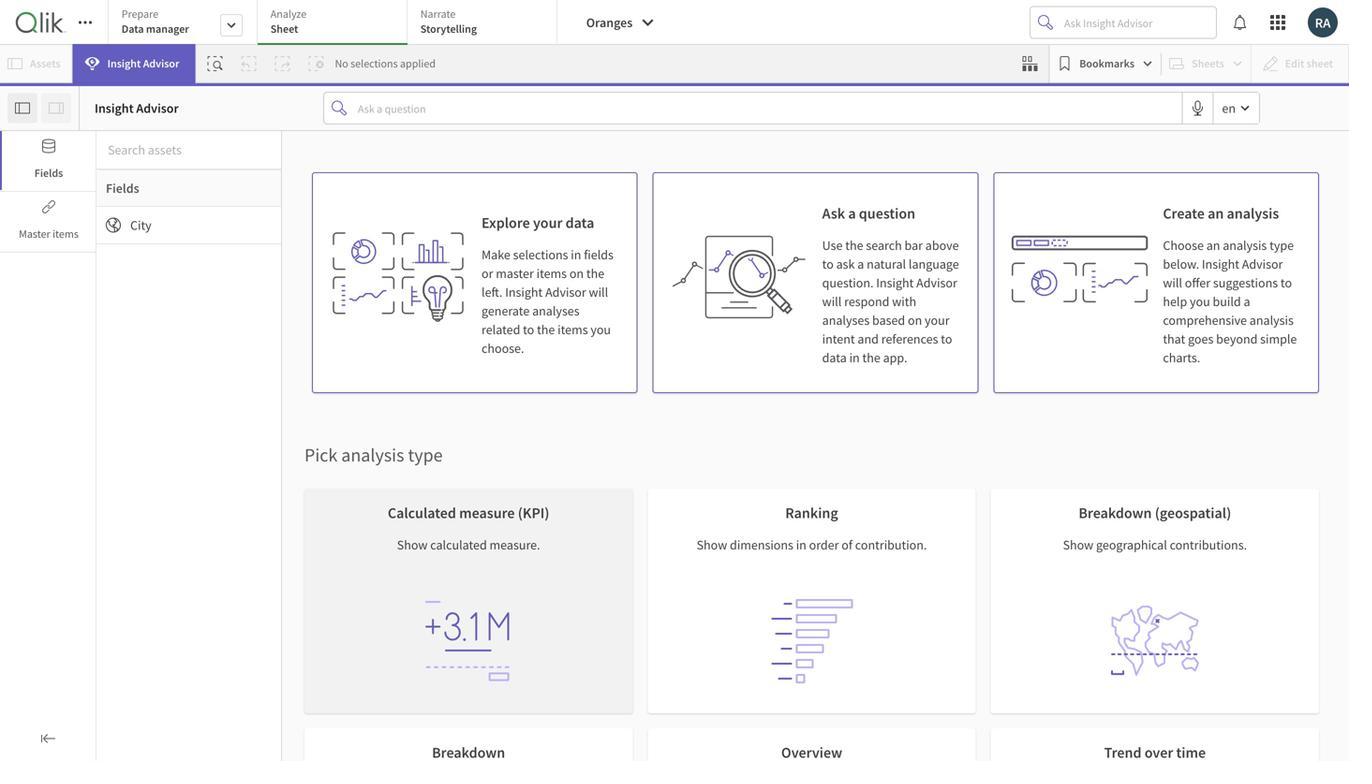 Task type: describe. For each thing, give the bounding box(es) containing it.
you inside explore your data directly or let qlik generate insights for you with
[[466, 533, 487, 550]]

choose for choose an analysis type below. insight advisor will offer suggestions to help you build a comprehensive analysis that goes beyond simple charts.
[[1163, 237, 1204, 254]]

en button
[[1214, 93, 1259, 124]]

the left app.
[[863, 350, 881, 366]]

make
[[482, 246, 511, 263]]

pick analysis type
[[305, 444, 443, 467]]

suggestions
[[1213, 275, 1278, 291]]

any
[[739, 533, 759, 550]]

0 vertical spatial items
[[53, 227, 79, 241]]

and inside to start creating visualizations and build your new sheet.
[[953, 536, 974, 553]]

in inside the use the search bar above to ask a natural language question. insight advisor will respond with analyses based on your intent and references to data in the app.
[[850, 350, 860, 366]]

can
[[661, 561, 681, 578]]

city button
[[97, 217, 281, 234]]

tab list inside choose an option below to get started adding to this sheet... application
[[108, 0, 564, 47]]

insight advisor inside dropdown button
[[107, 56, 179, 71]]

. any found insights can be saved to this sheet.
[[581, 533, 769, 604]]

1 horizontal spatial fields
[[106, 180, 139, 197]]

show geographical contributions.
[[1063, 537, 1247, 554]]

bookmarks button
[[1054, 49, 1157, 79]]

bookmarks
[[1080, 56, 1135, 71]]

start
[[973, 508, 998, 525]]

insights inside explore your data directly or let qlik generate insights for you with
[[403, 533, 446, 550]]

save
[[474, 558, 500, 575]]

Search assets text field
[[97, 133, 281, 167]]

an for choose an option below to get started adding to this sheet...
[[469, 254, 492, 282]]

have a question?
[[620, 470, 729, 489]]

to left ask
[[822, 256, 834, 273]]

offer
[[1185, 275, 1211, 291]]

Ask Insight Advisor text field
[[1061, 7, 1216, 38]]

in inside 'make selections in fields or master items on the left. insight advisor will generate analyses related to the items you choose.'
[[571, 246, 581, 263]]

a inside choose an analysis type below. insight advisor will offer suggestions to help you build a comprehensive analysis that goes beyond simple charts.
[[1244, 293, 1251, 310]]

hide assets image
[[15, 101, 30, 116]]

will inside the use the search bar above to ask a natural language question. insight advisor will respond with analyses based on your intent and references to data in the app.
[[822, 293, 842, 310]]

choose.
[[482, 340, 524, 357]]

calculated
[[430, 537, 487, 554]]

data inside the use the search bar above to ask a natural language question. insight advisor will respond with analyses based on your intent and references to data in the app.
[[822, 350, 847, 366]]

bar
[[905, 237, 923, 254]]

option
[[497, 254, 559, 282]]

1 master items button from the left
[[0, 192, 96, 251]]

a left 'question'
[[848, 204, 856, 223]]

show calculated measure.
[[397, 537, 540, 554]]

master
[[496, 265, 534, 282]]

breakdown
[[1079, 504, 1152, 523]]

create for create new analytics
[[850, 470, 892, 489]]

pick
[[305, 444, 338, 467]]

this inside . save any insights you discover to this sheet.
[[470, 587, 491, 604]]

show for calculated measure (kpi)
[[397, 537, 428, 554]]

find
[[581, 508, 605, 525]]

started
[[683, 254, 749, 282]]

analyze
[[271, 7, 307, 21]]

your inside the use the search bar above to ask a natural language question. insight advisor will respond with analyses based on your intent and references to data in the app.
[[925, 312, 950, 329]]

insight advisor button
[[73, 44, 195, 83]]

ask for ask a question
[[822, 204, 845, 223]]

any
[[503, 558, 523, 575]]

contribution.
[[855, 537, 927, 554]]

find new insights in the data using
[[581, 508, 769, 525]]

search
[[866, 237, 902, 254]]

advisor inside 'make selections in fields or master items on the left. insight advisor will generate analyses related to the items you choose.'
[[545, 284, 586, 301]]

the up directly
[[432, 470, 453, 489]]

references
[[882, 331, 939, 348]]

oranges
[[586, 14, 633, 31]]

you inside . save any insights you discover to this sheet.
[[385, 587, 405, 604]]

left.
[[482, 284, 503, 301]]

related
[[482, 321, 520, 338]]

ask insight advisor
[[625, 535, 721, 550]]

order
[[809, 537, 839, 554]]

analyses inside 'make selections in fields or master items on the left. insight advisor will generate analyses related to the items you choose.'
[[532, 303, 580, 320]]

natural
[[867, 256, 906, 273]]

selections for make
[[513, 246, 568, 263]]

intent
[[822, 331, 855, 348]]

sheet
[[271, 22, 298, 36]]

to right references
[[941, 331, 953, 348]]

0 horizontal spatial fields
[[34, 166, 63, 180]]

creating
[[828, 536, 873, 553]]

comprehensive
[[1163, 312, 1247, 329]]

calculated measure (kpi)
[[388, 504, 550, 523]]

master items
[[19, 227, 79, 241]]

advisor inside choose an analysis type below. insight advisor will offer suggestions to help you build a comprehensive analysis that goes beyond simple charts.
[[1242, 256, 1283, 273]]

oranges button
[[571, 7, 667, 37]]

explore the data
[[381, 470, 485, 489]]

advisor inside dropdown button
[[143, 56, 179, 71]]

insight inside the use the search bar above to ask a natural language question. insight advisor will respond with analyses based on your intent and references to data in the app.
[[876, 275, 914, 291]]

insight down insight advisor dropdown button
[[95, 100, 134, 117]]

applied
[[400, 56, 436, 71]]

type inside choose an analysis type below. insight advisor will offer suggestions to help you build a comprehensive analysis that goes beyond simple charts.
[[1270, 237, 1294, 254]]

question?
[[666, 470, 729, 489]]

sheet. for this
[[493, 587, 526, 604]]

new for create
[[895, 470, 922, 489]]

measure.
[[490, 537, 540, 554]]

choose for choose an option below to get started adding to this sheet...
[[394, 254, 464, 282]]

for
[[448, 533, 464, 550]]

of
[[842, 537, 853, 554]]

prepare
[[122, 7, 158, 21]]

analytics
[[925, 470, 983, 489]]

ranking
[[786, 504, 838, 523]]

ra button
[[1308, 7, 1338, 37]]

data
[[122, 22, 144, 36]]

master
[[19, 227, 50, 241]]

1 vertical spatial type
[[408, 444, 443, 467]]

analyze sheet
[[271, 7, 307, 36]]

ask
[[836, 256, 855, 273]]

1 vertical spatial insight advisor
[[95, 100, 179, 117]]

create an analysis
[[1163, 204, 1279, 223]]

will inside choose an analysis type below. insight advisor will offer suggestions to help you build a comprehensive analysis that goes beyond simple charts.
[[1163, 275, 1183, 291]]

use for use the search bar above to ask a natural language question. insight advisor will respond with analyses based on your intent and references to data in the app.
[[822, 237, 843, 254]]

build inside choose an analysis type below. insight advisor will offer suggestions to help you build a comprehensive analysis that goes beyond simple charts.
[[1213, 293, 1241, 310]]

a inside the use the search bar above to ask a natural language question. insight advisor will respond with analyses based on your intent and references to data in the app.
[[858, 256, 864, 273]]

2 vertical spatial items
[[558, 321, 588, 338]]

in up "ask insight advisor"
[[678, 508, 689, 525]]

the down fields
[[587, 265, 605, 282]]

on inside the use the search bar above to ask a natural language question. insight advisor will respond with analyses based on your intent and references to data in the app.
[[908, 312, 922, 329]]

fields
[[584, 246, 614, 263]]

to inside choose an analysis type below. insight advisor will offer suggestions to help you build a comprehensive analysis that goes beyond simple charts.
[[1281, 275, 1292, 291]]

use for use
[[835, 508, 858, 525]]

generate inside explore your data directly or let qlik generate insights for you with
[[352, 533, 400, 550]]

an for create an analysis
[[1208, 204, 1224, 223]]

respond
[[844, 293, 890, 310]]

smart search image
[[208, 56, 223, 71]]

adding
[[754, 254, 819, 282]]

an for choose an analysis type below. insight advisor will offer suggestions to help you build a comprehensive analysis that goes beyond simple charts.
[[1207, 237, 1221, 254]]

ra
[[1315, 14, 1331, 31]]

qlik
[[509, 508, 530, 525]]

using
[[739, 508, 769, 525]]

advisor down insight advisor dropdown button
[[136, 100, 179, 117]]

selections for no
[[351, 56, 398, 71]]

visualizations
[[876, 536, 950, 553]]

data for explore your data
[[566, 214, 594, 232]]

show for breakdown (geospatial)
[[1063, 537, 1094, 554]]

question.
[[822, 275, 874, 291]]

2 master items button from the left
[[2, 192, 96, 251]]

below
[[563, 254, 621, 282]]

no selections applied
[[335, 56, 436, 71]]

narrate storytelling
[[421, 7, 477, 36]]

you inside choose an analysis type below. insight advisor will offer suggestions to help you build a comprehensive analysis that goes beyond simple charts.
[[1190, 293, 1210, 310]]

city
[[130, 217, 152, 234]]

sheet. inside . any found insights can be saved to this sheet.
[[658, 587, 691, 604]]

above
[[926, 237, 959, 254]]

on inside 'make selections in fields or master items on the left. insight advisor will generate analyses related to the items you choose.'
[[570, 265, 584, 282]]



Task type: locate. For each thing, give the bounding box(es) containing it.
on right option
[[570, 265, 584, 282]]

0 vertical spatial type
[[1270, 237, 1294, 254]]

show down 'calculated'
[[397, 537, 428, 554]]

to right the suggestions
[[1281, 275, 1292, 291]]

will down question.
[[822, 293, 842, 310]]

new
[[895, 470, 922, 489], [607, 508, 630, 525], [901, 561, 924, 578]]

1 horizontal spatial analyses
[[822, 312, 870, 329]]

data inside explore your data directly or let qlik generate insights for you with
[[407, 508, 431, 525]]

analyses down option
[[532, 303, 580, 320]]

new inside to start creating visualizations and build your new sheet.
[[901, 561, 924, 578]]

1 horizontal spatial will
[[822, 293, 842, 310]]

with inside the use the search bar above to ask a natural language question. insight advisor will respond with analyses based on your intent and references to data in the app.
[[892, 293, 917, 310]]

explore for explore the data
[[381, 470, 429, 489]]

1 horizontal spatial selections
[[513, 246, 568, 263]]

ask for ask insight advisor
[[625, 535, 643, 550]]

0 vertical spatial new
[[895, 470, 922, 489]]

that
[[1163, 331, 1186, 348]]

insights inside . any found insights can be saved to this sheet.
[[616, 561, 659, 578]]

get
[[649, 254, 679, 282]]

you down offer
[[1190, 293, 1210, 310]]

1 horizontal spatial on
[[908, 312, 922, 329]]

show
[[397, 537, 428, 554], [697, 537, 727, 554], [1063, 537, 1094, 554]]

generate inside 'make selections in fields or master items on the left. insight advisor will generate analyses related to the items you choose.'
[[482, 303, 530, 320]]

selections up master
[[513, 246, 568, 263]]

. for data
[[468, 558, 471, 575]]

0 vertical spatial this
[[848, 254, 883, 282]]

choose left make
[[394, 254, 464, 282]]

choose up below.
[[1163, 237, 1204, 254]]

this down dimensions
[[748, 561, 769, 578]]

0 horizontal spatial create
[[850, 470, 892, 489]]

1 horizontal spatial ask
[[822, 204, 845, 223]]

in down 'intent'
[[850, 350, 860, 366]]

1 horizontal spatial and
[[953, 536, 974, 553]]

in left "order"
[[796, 537, 807, 554]]

question
[[859, 204, 916, 223]]

to start creating visualizations and build your new sheet.
[[828, 508, 1005, 578]]

to right related
[[523, 321, 534, 338]]

your up references
[[925, 312, 950, 329]]

an
[[1208, 204, 1224, 223], [1207, 237, 1221, 254], [469, 254, 492, 282]]

tab list containing prepare
[[108, 0, 564, 47]]

.
[[733, 533, 736, 550], [468, 558, 471, 575]]

choose an option below to get started adding to this sheet...
[[394, 254, 955, 282]]

1 vertical spatial with
[[489, 533, 514, 550]]

0 horizontal spatial selections
[[351, 56, 398, 71]]

2 horizontal spatial explore
[[482, 214, 530, 232]]

the up ask
[[846, 237, 864, 254]]

. for question?
[[733, 533, 736, 550]]

2 vertical spatial this
[[470, 587, 491, 604]]

beyond
[[1216, 331, 1258, 348]]

data left directly
[[407, 508, 431, 525]]

0 horizontal spatial explore
[[335, 508, 377, 525]]

narrate
[[421, 7, 456, 21]]

sheet. inside . save any insights you discover to this sheet.
[[493, 587, 526, 604]]

0 vertical spatial with
[[892, 293, 917, 310]]

1 horizontal spatial generate
[[482, 303, 530, 320]]

insight advisor down insight advisor dropdown button
[[95, 100, 179, 117]]

to left 'get'
[[625, 254, 645, 282]]

advisor inside the use the search bar above to ask a natural language question. insight advisor will respond with analyses based on your intent and references to data in the app.
[[917, 275, 958, 291]]

0 vertical spatial create
[[1163, 204, 1205, 223]]

explore for explore your data
[[482, 214, 530, 232]]

be
[[683, 561, 697, 578]]

fields up master items
[[34, 166, 63, 180]]

no
[[335, 56, 348, 71]]

1 horizontal spatial this
[[748, 561, 769, 578]]

insights inside . save any insights you discover to this sheet.
[[339, 587, 382, 604]]

new for find
[[607, 508, 630, 525]]

insight inside 'make selections in fields or master items on the left. insight advisor will generate analyses related to the items you choose.'
[[505, 284, 543, 301]]

2 vertical spatial new
[[901, 561, 924, 578]]

analyses
[[532, 303, 580, 320], [822, 312, 870, 329]]

. left save
[[468, 558, 471, 575]]

a right ask
[[858, 256, 864, 273]]

contributions.
[[1170, 537, 1247, 554]]

insights up "ask insight advisor"
[[633, 508, 676, 525]]

a down the suggestions
[[1244, 293, 1251, 310]]

sheet.
[[926, 561, 960, 578], [493, 587, 526, 604], [658, 587, 691, 604]]

data up fields
[[566, 214, 594, 232]]

0 horizontal spatial with
[[489, 533, 514, 550]]

selections tool image
[[1023, 56, 1038, 71]]

0 horizontal spatial .
[[468, 558, 471, 575]]

breakdown (geospatial)
[[1079, 504, 1232, 523]]

to
[[625, 254, 645, 282], [824, 254, 843, 282], [822, 256, 834, 273], [1281, 275, 1292, 291], [523, 321, 534, 338], [941, 331, 953, 348], [959, 508, 971, 525], [734, 561, 746, 578], [456, 587, 468, 604]]

ask up ask
[[822, 204, 845, 223]]

generate up related
[[482, 303, 530, 320]]

to inside to start creating visualizations and build your new sheet.
[[959, 508, 971, 525]]

geographical
[[1096, 537, 1167, 554]]

build down the start
[[976, 536, 1005, 553]]

an inside choose an analysis type below. insight advisor will offer suggestions to help you build a comprehensive analysis that goes beyond simple charts.
[[1207, 237, 1221, 254]]

0 vertical spatial selections
[[351, 56, 398, 71]]

3 show from the left
[[1063, 537, 1094, 554]]

prepare data manager
[[122, 7, 189, 36]]

explore
[[482, 214, 530, 232], [381, 470, 429, 489], [335, 508, 377, 525]]

sheet. down "any"
[[493, 587, 526, 604]]

your inside to start creating visualizations and build your new sheet.
[[873, 561, 898, 578]]

or
[[482, 265, 493, 282], [478, 508, 489, 525]]

1 horizontal spatial build
[[1213, 293, 1241, 310]]

0 vertical spatial .
[[733, 533, 736, 550]]

to left the start
[[959, 508, 971, 525]]

or for let
[[478, 508, 489, 525]]

saved
[[700, 561, 732, 578]]

1 vertical spatial new
[[607, 508, 630, 525]]

advisor up the suggestions
[[1242, 256, 1283, 273]]

type
[[1270, 237, 1294, 254], [408, 444, 443, 467]]

this down save
[[470, 587, 491, 604]]

items right the master
[[53, 227, 79, 241]]

create for create an analysis
[[1163, 204, 1205, 223]]

1 horizontal spatial with
[[892, 293, 917, 310]]

with up based
[[892, 293, 917, 310]]

dimensions
[[730, 537, 794, 554]]

(kpi)
[[518, 504, 550, 523]]

show up the saved
[[697, 537, 727, 554]]

sheet...
[[887, 254, 955, 282]]

insight advisor down data
[[107, 56, 179, 71]]

use inside the use the search bar above to ask a natural language question. insight advisor will respond with analyses based on your intent and references to data in the app.
[[822, 237, 843, 254]]

you inside 'make selections in fields or master items on the left. insight advisor will generate analyses related to the items you choose.'
[[591, 321, 611, 338]]

data for explore your data directly or let qlik generate insights for you with
[[407, 508, 431, 525]]

selections inside 'make selections in fields or master items on the left. insight advisor will generate analyses related to the items you choose.'
[[513, 246, 568, 263]]

sheet. down visualizations
[[926, 561, 960, 578]]

1 vertical spatial this
[[748, 561, 769, 578]]

explore inside explore your data directly or let qlik generate insights for you with
[[335, 508, 377, 525]]

calculated
[[388, 504, 456, 523]]

create new analytics
[[850, 470, 983, 489]]

you down below
[[591, 321, 611, 338]]

advisor up be
[[683, 535, 721, 550]]

have
[[620, 470, 653, 489]]

to right the saved
[[734, 561, 746, 578]]

explore up 'calculated'
[[381, 470, 429, 489]]

(geospatial)
[[1155, 504, 1232, 523]]

insight inside choose an analysis type below. insight advisor will offer suggestions to help you build a comprehensive analysis that goes beyond simple charts.
[[1202, 256, 1240, 273]]

advisor down below
[[545, 284, 586, 301]]

type up the explore the data
[[408, 444, 443, 467]]

with inside explore your data directly or let qlik generate insights for you with
[[489, 533, 514, 550]]

explore up make
[[482, 214, 530, 232]]

. save any insights you discover to this sheet.
[[339, 558, 526, 604]]

use
[[822, 237, 843, 254], [835, 508, 858, 525]]

your inside explore your data directly or let qlik generate insights for you with
[[379, 508, 404, 525]]

a right have
[[656, 470, 663, 489]]

0 horizontal spatial generate
[[352, 533, 400, 550]]

data
[[566, 214, 594, 232], [822, 350, 847, 366], [456, 470, 485, 489], [407, 508, 431, 525], [712, 508, 737, 525]]

Ask a question text field
[[354, 93, 1182, 123]]

0 horizontal spatial show
[[397, 537, 428, 554]]

1 horizontal spatial show
[[697, 537, 727, 554]]

insight up can
[[645, 535, 680, 550]]

new left analytics
[[895, 470, 922, 489]]

on
[[570, 265, 584, 282], [908, 312, 922, 329]]

insight down data
[[107, 56, 141, 71]]

or inside explore your data directly or let qlik generate insights for you with
[[478, 508, 489, 525]]

new down visualizations
[[901, 561, 924, 578]]

and down the start
[[953, 536, 974, 553]]

will up help
[[1163, 275, 1183, 291]]

items right master
[[537, 265, 567, 282]]

explore for explore your data directly or let qlik generate insights for you with
[[335, 508, 377, 525]]

1 vertical spatial on
[[908, 312, 922, 329]]

0 horizontal spatial build
[[976, 536, 1005, 553]]

analyses inside the use the search bar above to ask a natural language question. insight advisor will respond with analyses based on your intent and references to data in the app.
[[822, 312, 870, 329]]

choose an option below to get started adding to this sheet... application
[[0, 0, 1349, 762]]

an up left.
[[469, 254, 492, 282]]

1 vertical spatial selections
[[513, 246, 568, 263]]

. left any
[[733, 533, 736, 550]]

0 vertical spatial and
[[858, 331, 879, 348]]

show dimensions in order of contribution.
[[697, 537, 927, 554]]

0 horizontal spatial choose
[[394, 254, 464, 282]]

2 horizontal spatial show
[[1063, 537, 1094, 554]]

insight up offer
[[1202, 256, 1240, 273]]

sheet. down can
[[658, 587, 691, 604]]

2 horizontal spatial this
[[848, 254, 883, 282]]

storytelling
[[421, 22, 477, 36]]

charts.
[[1163, 350, 1201, 366]]

data for explore the data
[[456, 470, 485, 489]]

items down below
[[558, 321, 588, 338]]

will
[[1163, 275, 1183, 291], [589, 284, 608, 301], [822, 293, 842, 310]]

choose inside choose an analysis type below. insight advisor will offer suggestions to help you build a comprehensive analysis that goes beyond simple charts.
[[1163, 237, 1204, 254]]

explore down pick analysis type
[[335, 508, 377, 525]]

this
[[848, 254, 883, 282], [748, 561, 769, 578], [470, 587, 491, 604]]

make selections in fields or master items on the left. insight advisor will generate analyses related to the items you choose.
[[482, 246, 614, 357]]

items
[[53, 227, 79, 241], [537, 265, 567, 282], [558, 321, 588, 338]]

0 vertical spatial insight advisor
[[107, 56, 179, 71]]

new right find
[[607, 508, 630, 525]]

1 vertical spatial explore
[[381, 470, 429, 489]]

2 show from the left
[[697, 537, 727, 554]]

0 horizontal spatial this
[[470, 587, 491, 604]]

create up creating
[[850, 470, 892, 489]]

you right for
[[466, 533, 487, 550]]

2 horizontal spatial sheet.
[[926, 561, 960, 578]]

help
[[1163, 293, 1188, 310]]

tab list
[[108, 0, 564, 47]]

1 vertical spatial and
[[953, 536, 974, 553]]

fields
[[34, 166, 63, 180], [106, 180, 139, 197]]

2 horizontal spatial will
[[1163, 275, 1183, 291]]

1 vertical spatial .
[[468, 558, 471, 575]]

will down below
[[589, 284, 608, 301]]

or left let
[[478, 508, 489, 525]]

. inside . save any insights you discover to this sheet.
[[468, 558, 471, 575]]

show for ranking
[[697, 537, 727, 554]]

ask a question
[[822, 204, 916, 223]]

with down let
[[489, 533, 514, 550]]

or for master
[[482, 265, 493, 282]]

an up offer
[[1208, 204, 1224, 223]]

1 vertical spatial build
[[976, 536, 1005, 553]]

insights left can
[[616, 561, 659, 578]]

0 horizontal spatial sheet.
[[493, 587, 526, 604]]

data left using at the bottom right of the page
[[712, 508, 737, 525]]

you left "discover"
[[385, 587, 405, 604]]

insight inside insight advisor dropdown button
[[107, 56, 141, 71]]

1 show from the left
[[397, 537, 428, 554]]

sheet. for new
[[926, 561, 960, 578]]

1 vertical spatial use
[[835, 508, 858, 525]]

the right related
[[537, 321, 555, 338]]

or up left.
[[482, 265, 493, 282]]

data down 'intent'
[[822, 350, 847, 366]]

this down search
[[848, 254, 883, 282]]

0 vertical spatial use
[[822, 237, 843, 254]]

an down the create an analysis
[[1207, 237, 1221, 254]]

selections right no
[[351, 56, 398, 71]]

fields button
[[0, 131, 96, 190], [2, 131, 96, 190], [97, 170, 281, 207]]

advisor down the language at the top
[[917, 275, 958, 291]]

insights down 'calculated'
[[403, 533, 446, 550]]

use up creating
[[835, 508, 858, 525]]

use up ask
[[822, 237, 843, 254]]

this inside . any found insights can be saved to this sheet.
[[748, 561, 769, 578]]

1 horizontal spatial sheet.
[[658, 587, 691, 604]]

your up option
[[533, 214, 563, 232]]

data up calculated measure (kpi)
[[456, 470, 485, 489]]

measure
[[459, 504, 515, 523]]

0 horizontal spatial type
[[408, 444, 443, 467]]

to inside 'make selections in fields or master items on the left. insight advisor will generate analyses related to the items you choose.'
[[523, 321, 534, 338]]

show down breakdown
[[1063, 537, 1094, 554]]

advisor
[[143, 56, 179, 71], [136, 100, 179, 117], [1242, 256, 1283, 273], [917, 275, 958, 291], [545, 284, 586, 301], [683, 535, 721, 550]]

will inside 'make selections in fields or master items on the left. insight advisor will generate analyses related to the items you choose.'
[[589, 284, 608, 301]]

language
[[909, 256, 959, 273]]

and inside the use the search bar above to ask a natural language question. insight advisor will respond with analyses based on your intent and references to data in the app.
[[858, 331, 879, 348]]

ask down the find new insights in the data using
[[625, 535, 643, 550]]

0 vertical spatial ask
[[822, 204, 845, 223]]

0 horizontal spatial ask
[[625, 535, 643, 550]]

explore your data directly or let qlik generate insights for you with
[[335, 508, 530, 550]]

1 vertical spatial or
[[478, 508, 489, 525]]

en
[[1222, 100, 1236, 117]]

choose an analysis type below. insight advisor will offer suggestions to help you build a comprehensive analysis that goes beyond simple charts.
[[1163, 237, 1297, 366]]

0 horizontal spatial and
[[858, 331, 879, 348]]

analyses up 'intent'
[[822, 312, 870, 329]]

1 horizontal spatial choose
[[1163, 237, 1204, 254]]

sheet. inside to start creating visualizations and build your new sheet.
[[926, 561, 960, 578]]

0 vertical spatial explore
[[482, 214, 530, 232]]

generate
[[482, 303, 530, 320], [352, 533, 400, 550]]

advisor down the manager
[[143, 56, 179, 71]]

below.
[[1163, 256, 1200, 273]]

in left fields
[[571, 246, 581, 263]]

to inside . any found insights can be saved to this sheet.
[[734, 561, 746, 578]]

generate down 'calculated'
[[352, 533, 400, 550]]

ask
[[822, 204, 845, 223], [625, 535, 643, 550]]

1 vertical spatial items
[[537, 265, 567, 282]]

directly
[[434, 508, 475, 525]]

1 vertical spatial generate
[[352, 533, 400, 550]]

found
[[581, 561, 613, 578]]

use the search bar above to ask a natural language question. insight advisor will respond with analyses based on your intent and references to data in the app.
[[822, 237, 959, 366]]

to right adding
[[824, 254, 843, 282]]

app.
[[883, 350, 908, 366]]

1 horizontal spatial .
[[733, 533, 736, 550]]

0 vertical spatial generate
[[482, 303, 530, 320]]

or inside 'make selections in fields or master items on the left. insight advisor will generate analyses related to the items you choose.'
[[482, 265, 493, 282]]

insights
[[633, 508, 676, 525], [403, 533, 446, 550], [616, 561, 659, 578], [339, 587, 382, 604]]

master items button
[[0, 192, 96, 251], [2, 192, 96, 251]]

. inside . any found insights can be saved to this sheet.
[[733, 533, 736, 550]]

build inside to start creating visualizations and build your new sheet.
[[976, 536, 1005, 553]]

1 vertical spatial ask
[[625, 535, 643, 550]]

discover
[[408, 587, 454, 604]]

0 vertical spatial build
[[1213, 293, 1241, 310]]

based
[[872, 312, 905, 329]]

type up the suggestions
[[1270, 237, 1294, 254]]

1 horizontal spatial type
[[1270, 237, 1294, 254]]

a
[[848, 204, 856, 223], [858, 256, 864, 273], [1244, 293, 1251, 310], [656, 470, 663, 489]]

1 vertical spatial create
[[850, 470, 892, 489]]

create up below.
[[1163, 204, 1205, 223]]

the down question?
[[691, 508, 710, 525]]

to inside . save any insights you discover to this sheet.
[[456, 587, 468, 604]]

and down based
[[858, 331, 879, 348]]

0 horizontal spatial on
[[570, 265, 584, 282]]

0 vertical spatial on
[[570, 265, 584, 282]]

0 vertical spatial or
[[482, 265, 493, 282]]

you
[[1190, 293, 1210, 310], [591, 321, 611, 338], [466, 533, 487, 550], [385, 587, 405, 604]]

1 horizontal spatial explore
[[381, 470, 429, 489]]

to right "discover"
[[456, 587, 468, 604]]

your
[[533, 214, 563, 232], [925, 312, 950, 329], [379, 508, 404, 525], [873, 561, 898, 578]]

1 horizontal spatial create
[[1163, 204, 1205, 223]]

2 vertical spatial explore
[[335, 508, 377, 525]]

0 horizontal spatial will
[[589, 284, 608, 301]]

insight down natural
[[876, 275, 914, 291]]

0 horizontal spatial analyses
[[532, 303, 580, 320]]



Task type: vqa. For each thing, say whether or not it's contained in the screenshot.
Explore the data's Explore
yes



